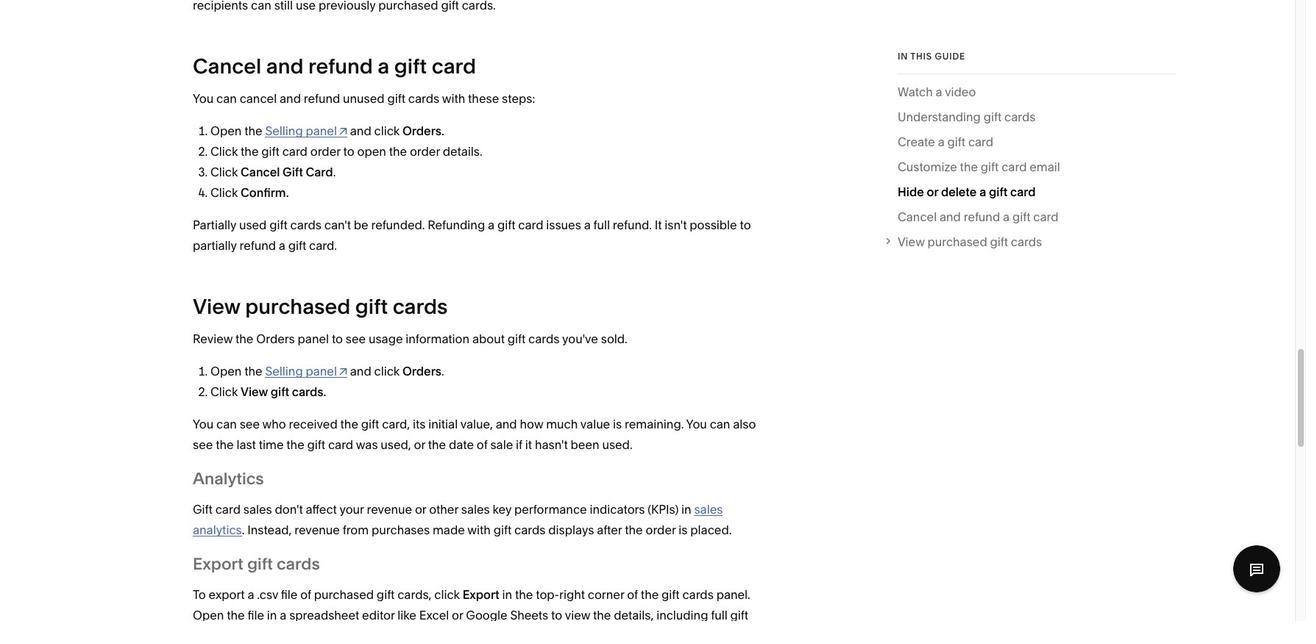 Task type: locate. For each thing, give the bounding box(es) containing it.
view
[[898, 235, 925, 249], [193, 295, 240, 320], [241, 385, 268, 400]]

and inside you can see who received the gift card, its initial value, and how much value is remaining. you can also see the last time the gift card was used, or the date of sale if it hasn't been used.
[[496, 418, 517, 432]]

click the gift card order to open the order details. click cancel gift card . click confirm.
[[210, 145, 483, 200]]

1 vertical spatial in
[[502, 588, 512, 603]]

1 vertical spatial full
[[711, 609, 728, 622]]

click up open
[[374, 124, 400, 139]]

1 horizontal spatial see
[[240, 418, 260, 432]]

0 vertical spatial click
[[374, 124, 400, 139]]

gift inside the in the top-right corner of the gift cards panel. open the file in a spreadsheet editor like excel or google sheets to view the details, including full gif
[[662, 588, 680, 603]]

0 horizontal spatial .
[[242, 524, 245, 538]]

a left the spreadsheet
[[280, 609, 286, 622]]

gift inside cancel and refund a gift card link
[[1013, 210, 1031, 224]]

with right made
[[468, 524, 491, 538]]

is
[[613, 418, 622, 432], [679, 524, 688, 538]]

click for orders.
[[374, 124, 400, 139]]

selling panel up card
[[265, 124, 337, 139]]

open the down cancel
[[210, 124, 265, 139]]

0 vertical spatial .
[[333, 165, 336, 180]]

1 horizontal spatial full
[[711, 609, 728, 622]]

gift right refunding
[[497, 218, 515, 233]]

of up details,
[[627, 588, 638, 603]]

orders up click view gift cards.
[[256, 332, 295, 347]]

a inside the in the top-right corner of the gift cards panel. open the file in a spreadsheet editor like excel or google sheets to view the details, including full gif
[[280, 609, 286, 622]]

cancel and refund a gift card down hide or delete a gift card link
[[898, 210, 1059, 224]]

is up used.
[[613, 418, 622, 432]]

cards up orders.
[[408, 92, 439, 106]]

gift
[[394, 54, 427, 79], [387, 92, 405, 106], [984, 110, 1002, 124], [948, 135, 966, 149], [262, 145, 280, 159], [981, 160, 999, 174], [989, 185, 1008, 199], [1013, 210, 1031, 224], [270, 218, 288, 233], [497, 218, 515, 233], [990, 235, 1008, 249], [288, 239, 306, 253], [355, 295, 388, 320], [508, 332, 526, 347], [271, 385, 289, 400], [361, 418, 379, 432], [307, 438, 325, 453], [494, 524, 512, 538], [247, 555, 273, 575], [377, 588, 395, 603], [662, 588, 680, 603]]

or inside hide or delete a gift card link
[[927, 185, 938, 199]]

full
[[594, 218, 610, 233], [711, 609, 728, 622]]

1 horizontal spatial export
[[463, 588, 500, 603]]

2 horizontal spatial view
[[898, 235, 925, 249]]

selling panel link up cards.
[[265, 365, 347, 379]]

0 vertical spatial revenue
[[367, 503, 412, 518]]

see up 'analytics'
[[193, 438, 213, 453]]

google
[[466, 609, 507, 622]]

2 selling from the top
[[265, 365, 303, 379]]

0 horizontal spatial view
[[193, 295, 240, 320]]

1 vertical spatial open
[[210, 365, 242, 379]]

0 horizontal spatial of
[[300, 588, 311, 603]]

1 horizontal spatial cancel and refund a gift card
[[898, 210, 1059, 224]]

gift right used in the top of the page
[[270, 218, 288, 233]]

selling panel link for click
[[265, 365, 347, 379]]

full inside partially used gift cards can't be refunded. refunding a gift card issues a full refund. it isn't possible to partially refund a gift card.
[[594, 218, 610, 233]]

instead,
[[247, 524, 292, 538]]

isn't
[[665, 218, 687, 233]]

cards down cancel and refund a gift card link
[[1011, 235, 1042, 249]]

hide or delete a gift card
[[898, 185, 1036, 199]]

0 horizontal spatial is
[[613, 418, 622, 432]]

purchased down card.
[[245, 295, 350, 320]]

the
[[244, 124, 262, 139], [241, 145, 259, 159], [389, 145, 407, 159], [960, 160, 978, 174], [236, 332, 253, 347], [244, 365, 262, 379], [340, 418, 358, 432], [216, 438, 234, 453], [287, 438, 304, 453], [428, 438, 446, 453], [625, 524, 643, 538], [515, 588, 533, 603], [641, 588, 659, 603], [227, 609, 245, 622], [593, 609, 611, 622]]

gift inside view purchased gift cards link
[[990, 235, 1008, 249]]

gift up customize the gift card email
[[984, 110, 1002, 124]]

sales up instead,
[[243, 503, 272, 518]]

can't
[[324, 218, 351, 233]]

selling panel for click
[[265, 365, 337, 379]]

1 vertical spatial open the
[[210, 365, 265, 379]]

revenue up 'purchases'
[[367, 503, 412, 518]]

to inside click the gift card order to open the order details. click cancel gift card . click confirm.
[[343, 145, 354, 159]]

and up sale
[[496, 418, 517, 432]]

selling panel link up card
[[265, 124, 347, 139]]

cancel and refund a gift card link
[[898, 207, 1059, 232]]

2 vertical spatial purchased
[[314, 588, 374, 603]]

card,
[[382, 418, 410, 432]]

1 horizontal spatial is
[[679, 524, 688, 538]]

cards up card.
[[290, 218, 322, 233]]

also
[[733, 418, 756, 432]]

0 horizontal spatial with
[[442, 92, 465, 106]]

0 horizontal spatial cancel and refund a gift card
[[193, 54, 476, 79]]

2 vertical spatial view
[[241, 385, 268, 400]]

gift up analytics on the bottom of the page
[[193, 503, 213, 518]]

1 horizontal spatial sales
[[461, 503, 490, 518]]

1 vertical spatial export
[[463, 588, 500, 603]]

cancel up cancel
[[193, 54, 261, 79]]

and
[[266, 54, 304, 79], [280, 92, 301, 106], [350, 124, 371, 139], [940, 210, 961, 224], [350, 365, 371, 379], [496, 418, 517, 432]]

open for click the gift card order to open the order details.
[[210, 124, 242, 139]]

gift inside click the gift card order to open the order details. click cancel gift card . click confirm.
[[262, 145, 280, 159]]

open the
[[210, 124, 265, 139], [210, 365, 265, 379]]

export
[[193, 555, 243, 575], [463, 588, 500, 603]]

2 horizontal spatial .
[[442, 365, 444, 379]]

1 selling panel link from the top
[[265, 124, 347, 139]]

cancel down hide
[[898, 210, 937, 224]]

or
[[927, 185, 938, 199], [414, 438, 425, 453], [415, 503, 426, 518], [452, 609, 463, 622]]

received
[[289, 418, 338, 432]]

cards inside partially used gift cards can't be refunded. refunding a gift card issues a full refund. it isn't possible to partially refund a gift card.
[[290, 218, 322, 233]]

card.
[[309, 239, 337, 253]]

sales up placed.
[[694, 503, 723, 518]]

2 selling panel link from the top
[[265, 365, 347, 379]]

1 horizontal spatial order
[[410, 145, 440, 159]]

. down "information"
[[442, 365, 444, 379]]

0 vertical spatial purchased
[[928, 235, 987, 249]]

to left open
[[343, 145, 354, 159]]

date
[[449, 438, 474, 453]]

purchased down cancel and refund a gift card link
[[928, 235, 987, 249]]

click up excel
[[434, 588, 460, 603]]

0 vertical spatial is
[[613, 418, 622, 432]]

you've
[[562, 332, 598, 347]]

gift inside hide or delete a gift card link
[[989, 185, 1008, 199]]

full left refund.
[[594, 218, 610, 233]]

of
[[477, 438, 488, 453], [300, 588, 311, 603], [627, 588, 638, 603]]

1 vertical spatial selling
[[265, 365, 303, 379]]

order down orders.
[[410, 145, 440, 159]]

selling up click view gift cards.
[[265, 365, 303, 379]]

understanding gift cards link
[[898, 107, 1036, 132]]

or right hide
[[927, 185, 938, 199]]

see left usage
[[346, 332, 366, 347]]

of left sale
[[477, 438, 488, 453]]

2 selling panel from the top
[[265, 365, 337, 379]]

or down its
[[414, 438, 425, 453]]

refund
[[308, 54, 373, 79], [304, 92, 340, 106], [964, 210, 1000, 224], [240, 239, 276, 253]]

selling for click
[[265, 365, 303, 379]]

was
[[356, 438, 378, 453]]

2 vertical spatial panel
[[306, 365, 337, 379]]

you left cancel
[[193, 92, 214, 106]]

1 selling panel from the top
[[265, 124, 337, 139]]

purchased
[[928, 235, 987, 249], [245, 295, 350, 320], [314, 588, 374, 603]]

affect
[[306, 503, 337, 518]]

2 vertical spatial see
[[193, 438, 213, 453]]

gift down cancel and refund a gift card link
[[990, 235, 1008, 249]]

0 vertical spatial view
[[898, 235, 925, 249]]

2 vertical spatial open
[[193, 609, 224, 622]]

time
[[259, 438, 284, 453]]

3 sales from the left
[[694, 503, 723, 518]]

with left these
[[442, 92, 465, 106]]

1 vertical spatial selling panel
[[265, 365, 337, 379]]

cards up including
[[683, 588, 714, 603]]

gift left card
[[283, 165, 303, 180]]

view purchased gift cards button
[[882, 232, 1177, 252]]

of inside the in the top-right corner of the gift cards panel. open the file in a spreadsheet editor like excel or google sheets to view the details, including full gif
[[627, 588, 638, 603]]

steps:
[[502, 92, 535, 106]]

1 vertical spatial file
[[248, 609, 264, 622]]

file down .csv
[[248, 609, 264, 622]]

0 horizontal spatial file
[[248, 609, 264, 622]]

orders for panel
[[256, 332, 295, 347]]

order down the (kpis)
[[646, 524, 676, 538]]

performance
[[514, 503, 587, 518]]

in
[[898, 51, 908, 62]]

you can cancel and refund unused gift cards with these steps:
[[193, 92, 535, 106]]

open down cancel
[[210, 124, 242, 139]]

of for open
[[627, 588, 638, 603]]

1 horizontal spatial orders
[[403, 365, 442, 379]]

panel
[[306, 124, 337, 139], [298, 332, 329, 347], [306, 365, 337, 379]]

0 horizontal spatial full
[[594, 218, 610, 233]]

cards up .csv
[[277, 555, 320, 575]]

view
[[565, 609, 590, 622]]

and click orders.
[[347, 124, 444, 139]]

0 vertical spatial gift
[[283, 165, 303, 180]]

see
[[346, 332, 366, 347], [240, 418, 260, 432], [193, 438, 213, 453]]

revenue
[[367, 503, 412, 518], [294, 524, 340, 538]]

0 vertical spatial file
[[281, 588, 298, 603]]

0 vertical spatial selling panel
[[265, 124, 337, 139]]

1 vertical spatial selling panel link
[[265, 365, 347, 379]]

1 horizontal spatial .
[[333, 165, 336, 180]]

hasn't
[[535, 438, 568, 453]]

with
[[442, 92, 465, 106], [468, 524, 491, 538]]

0 vertical spatial with
[[442, 92, 465, 106]]

orders for .
[[403, 365, 442, 379]]

2 horizontal spatial sales
[[694, 503, 723, 518]]

click view gift cards.
[[210, 385, 326, 400]]

gift inside understanding gift cards link
[[984, 110, 1002, 124]]

2 horizontal spatial of
[[627, 588, 638, 603]]

used,
[[381, 438, 411, 453]]

3 click from the top
[[210, 186, 238, 200]]

2 vertical spatial in
[[267, 609, 277, 622]]

to inside the in the top-right corner of the gift cards panel. open the file in a spreadsheet editor like excel or google sheets to view the details, including full gif
[[551, 609, 562, 622]]

selling panel up cards.
[[265, 365, 337, 379]]

1 vertical spatial is
[[679, 524, 688, 538]]

4 click from the top
[[210, 385, 238, 400]]

you can see who received the gift card, its initial value, and how much value is remaining. you can also see the last time the gift card was used, or the date of sale if it hasn't been used.
[[193, 418, 756, 453]]

sales
[[243, 503, 272, 518], [461, 503, 490, 518], [694, 503, 723, 518]]

0 vertical spatial full
[[594, 218, 610, 233]]

or inside the in the top-right corner of the gift cards panel. open the file in a spreadsheet editor like excel or google sheets to view the details, including full gif
[[452, 609, 463, 622]]

purchased up the spreadsheet
[[314, 588, 374, 603]]

you up 'analytics'
[[193, 418, 214, 432]]

1 selling from the top
[[265, 124, 303, 139]]

1 horizontal spatial of
[[477, 438, 488, 453]]

watch a video
[[898, 85, 976, 99]]

sold.
[[601, 332, 628, 347]]

0 horizontal spatial see
[[193, 438, 213, 453]]

card left issues
[[518, 218, 543, 233]]

1 horizontal spatial view
[[241, 385, 268, 400]]

order
[[310, 145, 341, 159], [410, 145, 440, 159], [646, 524, 676, 538]]

orders down the review the orders panel to see usage information about gift cards you've sold.
[[403, 365, 442, 379]]

gift up and click orders.
[[387, 92, 405, 106]]

0 vertical spatial export
[[193, 555, 243, 575]]

gift up view purchased gift cards dropdown button
[[1013, 210, 1031, 224]]

1 horizontal spatial gift
[[283, 165, 303, 180]]

see up last
[[240, 418, 260, 432]]

0 horizontal spatial orders
[[256, 332, 295, 347]]

analytics
[[193, 470, 264, 490]]

can for see
[[216, 418, 237, 432]]

selling panel
[[265, 124, 337, 139], [265, 365, 337, 379]]

hide or delete a gift card link
[[898, 182, 1036, 207]]

0 horizontal spatial order
[[310, 145, 341, 159]]

0 vertical spatial selling panel link
[[265, 124, 347, 139]]

to
[[343, 145, 354, 159], [740, 218, 751, 233], [332, 332, 343, 347], [551, 609, 562, 622]]

a left .csv
[[248, 588, 254, 603]]

be
[[354, 218, 368, 233]]

to left usage
[[332, 332, 343, 347]]

0 vertical spatial open the
[[210, 124, 265, 139]]

details.
[[443, 145, 483, 159]]

2 horizontal spatial order
[[646, 524, 676, 538]]

a right create
[[938, 135, 945, 149]]

last
[[237, 438, 256, 453]]

used
[[239, 218, 267, 233]]

full inside the in the top-right corner of the gift cards panel. open the file in a spreadsheet editor like excel or google sheets to view the details, including full gif
[[711, 609, 728, 622]]

cards
[[408, 92, 439, 106], [1005, 110, 1036, 124], [290, 218, 322, 233], [1011, 235, 1042, 249], [393, 295, 448, 320], [528, 332, 560, 347], [514, 524, 546, 538], [277, 555, 320, 575], [683, 588, 714, 603]]

view purchased gift cards down card.
[[193, 295, 448, 320]]

in
[[681, 503, 691, 518], [502, 588, 512, 603], [267, 609, 277, 622]]

1 vertical spatial revenue
[[294, 524, 340, 538]]

you right "remaining." at the bottom of page
[[686, 418, 707, 432]]

cancel
[[193, 54, 261, 79], [241, 165, 280, 180], [898, 210, 937, 224]]

1 horizontal spatial view purchased gift cards
[[898, 235, 1042, 249]]

open down to
[[193, 609, 224, 622]]

is left placed.
[[679, 524, 688, 538]]

a right refunding
[[488, 218, 495, 233]]

1 vertical spatial purchased
[[245, 295, 350, 320]]

0 horizontal spatial export
[[193, 555, 243, 575]]

0 horizontal spatial gift
[[193, 503, 213, 518]]

don't
[[275, 503, 303, 518]]

order up card
[[310, 145, 341, 159]]

cancel and refund a gift card up "unused"
[[193, 54, 476, 79]]

of up the spreadsheet
[[300, 588, 311, 603]]

you
[[193, 92, 214, 106], [193, 418, 214, 432], [686, 418, 707, 432]]

full down panel.
[[711, 609, 728, 622]]

1 vertical spatial orders
[[403, 365, 442, 379]]

0 horizontal spatial view purchased gift cards
[[193, 295, 448, 320]]

0 vertical spatial panel
[[306, 124, 337, 139]]

open
[[357, 145, 386, 159]]

in up google
[[502, 588, 512, 603]]

sales up . instead, revenue from purchases made with gift cards displays after the order is placed.
[[461, 503, 490, 518]]

1 horizontal spatial file
[[281, 588, 298, 603]]

card
[[306, 165, 333, 180]]

0 horizontal spatial sales
[[243, 503, 272, 518]]

refund inside partially used gift cards can't be refunded. refunding a gift card issues a full refund. it isn't possible to partially refund a gift card.
[[240, 239, 276, 253]]

0 vertical spatial open
[[210, 124, 242, 139]]

or right excel
[[452, 609, 463, 622]]

1 vertical spatial click
[[374, 365, 400, 379]]

1 vertical spatial view
[[193, 295, 240, 320]]

0 vertical spatial view purchased gift cards
[[898, 235, 1042, 249]]

2 open the from the top
[[210, 365, 265, 379]]

card inside click the gift card order to open the order details. click cancel gift card . click confirm.
[[282, 145, 308, 159]]

to left view
[[551, 609, 562, 622]]

customize
[[898, 160, 957, 174]]

1 vertical spatial cancel
[[241, 165, 280, 180]]

1 open the from the top
[[210, 124, 265, 139]]

2 horizontal spatial in
[[681, 503, 691, 518]]

2 horizontal spatial see
[[346, 332, 366, 347]]

0 vertical spatial orders
[[256, 332, 295, 347]]

right
[[559, 588, 585, 603]]

cancel
[[240, 92, 277, 106]]

in right the (kpis)
[[681, 503, 691, 518]]

spreadsheet
[[289, 609, 359, 622]]

1 horizontal spatial with
[[468, 524, 491, 538]]

0 horizontal spatial in
[[267, 609, 277, 622]]

selling down cancel
[[265, 124, 303, 139]]

a
[[378, 54, 389, 79], [936, 85, 942, 99], [938, 135, 945, 149], [980, 185, 986, 199], [1003, 210, 1010, 224], [488, 218, 495, 233], [584, 218, 591, 233], [279, 239, 285, 253], [248, 588, 254, 603], [280, 609, 286, 622]]

value,
[[460, 418, 493, 432]]

cards down the performance
[[514, 524, 546, 538]]

of for export
[[300, 588, 311, 603]]

details,
[[614, 609, 654, 622]]

refunded.
[[371, 218, 425, 233]]

view purchased gift cards down cancel and refund a gift card link
[[898, 235, 1042, 249]]

0 vertical spatial selling
[[265, 124, 303, 139]]



Task type: describe. For each thing, give the bounding box(es) containing it.
the down and click orders.
[[389, 145, 407, 159]]

if
[[516, 438, 523, 453]]

placed.
[[691, 524, 732, 538]]

gift left card.
[[288, 239, 306, 253]]

2 vertical spatial cancel
[[898, 210, 937, 224]]

remaining.
[[625, 418, 684, 432]]

. instead, revenue from purchases made with gift cards displays after the order is placed.
[[242, 524, 735, 538]]

and down usage
[[350, 365, 371, 379]]

card inside you can see who received the gift card, its initial value, and how much value is remaining. you can also see the last time the gift card was used, or the date of sale if it hasn't been used.
[[328, 438, 353, 453]]

gift down key
[[494, 524, 512, 538]]

panel for orders.
[[306, 124, 337, 139]]

open inside the in the top-right corner of the gift cards panel. open the file in a spreadsheet editor like excel or google sheets to view the details, including full gif
[[193, 609, 224, 622]]

panel for orders
[[306, 365, 337, 379]]

the up details,
[[641, 588, 659, 603]]

. inside click the gift card order to open the order details. click cancel gift card . click confirm.
[[333, 165, 336, 180]]

0 vertical spatial cancel and refund a gift card
[[193, 54, 476, 79]]

0 vertical spatial cancel
[[193, 54, 261, 79]]

from
[[343, 524, 369, 538]]

gift down received
[[307, 438, 325, 453]]

information
[[406, 332, 470, 347]]

sheets
[[510, 609, 548, 622]]

the up was
[[340, 418, 358, 432]]

1 horizontal spatial revenue
[[367, 503, 412, 518]]

other
[[429, 503, 458, 518]]

its
[[413, 418, 426, 432]]

or left other
[[415, 503, 426, 518]]

a down customize the gift card email link
[[980, 185, 986, 199]]

sales inside sales analytics
[[694, 503, 723, 518]]

0 vertical spatial in
[[681, 503, 691, 518]]

gift card sales don't affect your revenue or other sales key performance indicators (kpis) in
[[193, 503, 694, 518]]

cards up the review the orders panel to see usage information about gift cards you've sold.
[[393, 295, 448, 320]]

create
[[898, 135, 935, 149]]

including
[[657, 609, 708, 622]]

like
[[398, 609, 416, 622]]

the right the after
[[625, 524, 643, 538]]

2 vertical spatial click
[[434, 588, 460, 603]]

gift up you can cancel and refund unused gift cards with these steps:
[[394, 54, 427, 79]]

card down email at the top of the page
[[1010, 185, 1036, 199]]

the down initial
[[428, 438, 446, 453]]

create a gift card link
[[898, 132, 996, 157]]

much
[[546, 418, 578, 432]]

selling panel link for click the gift card order to open the order details.
[[265, 124, 347, 139]]

hide
[[898, 185, 924, 199]]

selling for click the gift card order to open the order details.
[[265, 124, 303, 139]]

1 sales from the left
[[243, 503, 272, 518]]

the up hide or delete a gift card
[[960, 160, 978, 174]]

export gift cards
[[193, 555, 320, 575]]

of inside you can see who received the gift card, its initial value, and how much value is remaining. you can also see the last time the gift card was used, or the date of sale if it hasn't been used.
[[477, 438, 488, 453]]

purchased inside dropdown button
[[928, 235, 987, 249]]

value
[[581, 418, 610, 432]]

card inside partially used gift cards can't be refunded. refunding a gift card issues a full refund. it isn't possible to partially refund a gift card.
[[518, 218, 543, 233]]

can left also
[[710, 418, 730, 432]]

refund.
[[613, 218, 652, 233]]

watch
[[898, 85, 933, 99]]

orders.
[[403, 124, 444, 139]]

a left card.
[[279, 239, 285, 253]]

purchases
[[372, 524, 430, 538]]

review
[[193, 332, 233, 347]]

(kpis)
[[648, 503, 679, 518]]

and up cancel
[[266, 54, 304, 79]]

who
[[262, 418, 286, 432]]

excel
[[419, 609, 449, 622]]

refund down hide or delete a gift card link
[[964, 210, 1000, 224]]

a right issues
[[584, 218, 591, 233]]

watch a video link
[[898, 82, 976, 107]]

usage
[[369, 332, 403, 347]]

the down export
[[227, 609, 245, 622]]

click for orders
[[374, 365, 400, 379]]

cancel inside click the gift card order to open the order details. click cancel gift card . click confirm.
[[241, 165, 280, 180]]

2 vertical spatial .
[[242, 524, 245, 538]]

cards,
[[398, 588, 432, 603]]

confirm.
[[241, 186, 289, 200]]

the up click view gift cards.
[[244, 365, 262, 379]]

1 vertical spatial cancel and refund a gift card
[[898, 210, 1059, 224]]

sale
[[490, 438, 513, 453]]

0 horizontal spatial revenue
[[294, 524, 340, 538]]

is inside you can see who received the gift card, its initial value, and how much value is remaining. you can also see the last time the gift card was used, or the date of sale if it hasn't been used.
[[613, 418, 622, 432]]

gift up hide or delete a gift card
[[981, 160, 999, 174]]

video
[[945, 85, 976, 99]]

to
[[193, 588, 206, 603]]

in this guide
[[898, 51, 966, 62]]

the right review
[[236, 332, 253, 347]]

cards left the you've
[[528, 332, 560, 347]]

the up sheets on the bottom of page
[[515, 588, 533, 603]]

gift up usage
[[355, 295, 388, 320]]

email
[[1030, 160, 1060, 174]]

the left last
[[216, 438, 234, 453]]

the down corner
[[593, 609, 611, 622]]

1 vertical spatial view purchased gift cards
[[193, 295, 448, 320]]

customize the gift card email link
[[898, 157, 1060, 182]]

a left video
[[936, 85, 942, 99]]

card up these
[[432, 54, 476, 79]]

panel.
[[717, 588, 750, 603]]

you for you can see who received the gift card, its initial value, and how much value is remaining. you can also see the last time the gift card was used, or the date of sale if it hasn't been used.
[[193, 418, 214, 432]]

a up you can cancel and refund unused gift cards with these steps:
[[378, 54, 389, 79]]

you for you can cancel and refund unused gift cards with these steps:
[[193, 92, 214, 106]]

cards inside the in the top-right corner of the gift cards panel. open the file in a spreadsheet editor like excel or google sheets to view the details, including full gif
[[683, 588, 714, 603]]

partially
[[193, 239, 237, 253]]

card up view purchased gift cards link
[[1033, 210, 1059, 224]]

about
[[472, 332, 505, 347]]

top-
[[536, 588, 559, 603]]

card up customize the gift card email
[[968, 135, 994, 149]]

1 vertical spatial gift
[[193, 503, 213, 518]]

1 vertical spatial .
[[442, 365, 444, 379]]

selling panel for click the gift card order to open the order details.
[[265, 124, 337, 139]]

refund left "unused"
[[304, 92, 340, 106]]

view purchased gift cards link
[[898, 232, 1177, 252]]

cards inside view purchased gift cards link
[[1011, 235, 1042, 249]]

made
[[433, 524, 465, 538]]

and up open
[[350, 124, 371, 139]]

2 sales from the left
[[461, 503, 490, 518]]

to inside partially used gift cards can't be refunded. refunding a gift card issues a full refund. it isn't possible to partially refund a gift card.
[[740, 218, 751, 233]]

cards inside understanding gift cards link
[[1005, 110, 1036, 124]]

issues
[[546, 218, 581, 233]]

partially
[[193, 218, 236, 233]]

view purchased gift cards inside dropdown button
[[898, 235, 1042, 249]]

it
[[525, 438, 532, 453]]

sales analytics
[[193, 503, 723, 538]]

in the top-right corner of the gift cards panel. open the file in a spreadsheet editor like excel or google sheets to view the details, including full gif
[[193, 588, 750, 622]]

refund up "unused"
[[308, 54, 373, 79]]

the up confirm.
[[241, 145, 259, 159]]

displays
[[548, 524, 594, 538]]

cards.
[[292, 385, 326, 400]]

1 vertical spatial with
[[468, 524, 491, 538]]

possible
[[690, 218, 737, 233]]

refunding
[[428, 218, 485, 233]]

gift inside click the gift card order to open the order details. click cancel gift card . click confirm.
[[283, 165, 303, 180]]

customize the gift card email
[[898, 160, 1060, 174]]

the down cancel
[[244, 124, 262, 139]]

file inside the in the top-right corner of the gift cards panel. open the file in a spreadsheet editor like excel or google sheets to view the details, including full gif
[[248, 609, 264, 622]]

open the for click the gift card order to open the order details.
[[210, 124, 265, 139]]

1 click from the top
[[210, 145, 238, 159]]

card up analytics on the bottom of the page
[[215, 503, 241, 518]]

after
[[597, 524, 622, 538]]

1 horizontal spatial in
[[502, 588, 512, 603]]

this
[[911, 51, 932, 62]]

initial
[[428, 418, 458, 432]]

how
[[520, 418, 543, 432]]

export
[[209, 588, 245, 603]]

understanding
[[898, 110, 981, 124]]

used.
[[602, 438, 633, 453]]

1 vertical spatial panel
[[298, 332, 329, 347]]

0 vertical spatial see
[[346, 332, 366, 347]]

open for click
[[210, 365, 242, 379]]

your
[[340, 503, 364, 518]]

delete
[[941, 185, 977, 199]]

and right cancel
[[280, 92, 301, 106]]

gift up was
[[361, 418, 379, 432]]

open the for click
[[210, 365, 265, 379]]

been
[[571, 438, 599, 453]]

1 vertical spatial see
[[240, 418, 260, 432]]

or inside you can see who received the gift card, its initial value, and how much value is remaining. you can also see the last time the gift card was used, or the date of sale if it hasn't been used.
[[414, 438, 425, 453]]

analytics
[[193, 524, 242, 538]]

sales analytics link
[[193, 503, 723, 538]]

corner
[[588, 588, 624, 603]]

review the orders panel to see usage information about gift cards you've sold.
[[193, 332, 630, 347]]

gift up .csv
[[247, 555, 273, 575]]

a up view purchased gift cards dropdown button
[[1003, 210, 1010, 224]]

gift left cards.
[[271, 385, 289, 400]]

gift up editor
[[377, 588, 395, 603]]

and down delete
[[940, 210, 961, 224]]

view inside dropdown button
[[898, 235, 925, 249]]

2 click from the top
[[210, 165, 238, 180]]

partially used gift cards can't be refunded. refunding a gift card issues a full refund. it isn't possible to partially refund a gift card.
[[193, 218, 751, 253]]

gift inside the create a gift card link
[[948, 135, 966, 149]]

can for cancel
[[216, 92, 237, 106]]

card left email at the top of the page
[[1002, 160, 1027, 174]]

and click orders .
[[347, 365, 444, 379]]

gift right about
[[508, 332, 526, 347]]

the right time
[[287, 438, 304, 453]]



Task type: vqa. For each thing, say whether or not it's contained in the screenshot.
middle "order"
yes



